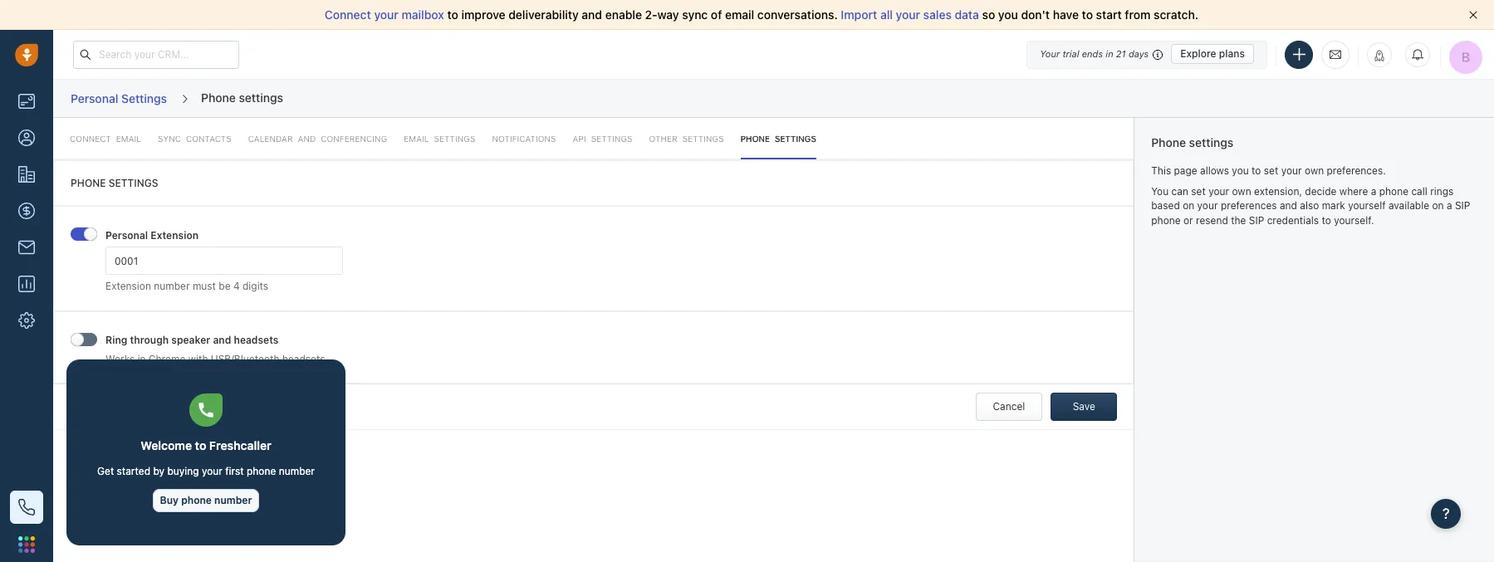 Task type: describe. For each thing, give the bounding box(es) containing it.
where
[[1340, 185, 1368, 198]]

contacts
[[186, 134, 231, 144]]

email settings
[[404, 134, 475, 144]]

way
[[657, 7, 679, 22]]

you
[[1151, 185, 1169, 198]]

chrome
[[149, 353, 186, 365]]

2-
[[645, 7, 657, 22]]

email image
[[1330, 47, 1341, 61]]

your trial ends in 21 days
[[1040, 48, 1149, 59]]

to left start
[[1082, 7, 1093, 22]]

and left enable in the left top of the page
[[582, 7, 602, 22]]

ends
[[1082, 48, 1103, 59]]

cancel button
[[976, 393, 1042, 421]]

other settings
[[649, 134, 724, 144]]

sync
[[682, 7, 708, 22]]

works in chrome with usb/bluetooth headsets
[[105, 353, 325, 365]]

your right all
[[896, 7, 920, 22]]

your down the allows
[[1209, 185, 1229, 198]]

1 horizontal spatial sip
[[1455, 200, 1470, 212]]

extension,
[[1254, 185, 1302, 198]]

save
[[1073, 400, 1095, 413]]

api
[[573, 134, 586, 144]]

to inside you can set your own extension, decide where a phone call rings based on your preferences and also mark yourself available on a sip phone or resend the sip credentials to yourself.
[[1322, 214, 1331, 226]]

also
[[1300, 200, 1319, 212]]

and inside you can set your own extension, decide where a phone call rings based on your preferences and also mark yourself available on a sip phone or resend the sip credentials to yourself.
[[1280, 200, 1297, 212]]

save button
[[1051, 393, 1117, 421]]

Enter number text field
[[105, 247, 343, 275]]

phone up contacts
[[201, 90, 236, 104]]

and up works in chrome with usb/bluetooth headsets
[[213, 334, 231, 346]]

connect your mailbox link
[[325, 7, 447, 22]]

number
[[154, 280, 190, 293]]

1 vertical spatial phone
[[1151, 214, 1181, 226]]

yourself.
[[1334, 214, 1374, 226]]

conferencing
[[321, 134, 387, 144]]

personal settings
[[71, 91, 167, 105]]

based
[[1151, 200, 1180, 212]]

sync contacts
[[158, 134, 231, 144]]

personal extension
[[105, 229, 199, 242]]

mailbox
[[402, 7, 444, 22]]

data
[[955, 7, 979, 22]]

extension number must be 4 digits
[[105, 280, 268, 293]]

available
[[1389, 200, 1429, 212]]

ring
[[105, 334, 127, 346]]

4
[[233, 280, 240, 293]]

1 horizontal spatial in
[[1106, 48, 1113, 59]]

can
[[1172, 185, 1188, 198]]

api settings link
[[573, 118, 632, 160]]

works
[[105, 353, 135, 365]]

calendar and conferencing link
[[248, 118, 387, 160]]

Search your CRM... text field
[[73, 40, 239, 69]]

phone down connect email link
[[71, 177, 106, 190]]

your left the mailbox
[[374, 7, 399, 22]]

1 vertical spatial extension
[[105, 280, 151, 293]]

the
[[1231, 214, 1246, 226]]

be
[[219, 280, 230, 293]]

usb/bluetooth
[[211, 353, 279, 365]]

phone image
[[18, 499, 35, 516]]

set inside you can set your own extension, decide where a phone call rings based on your preferences and also mark yourself available on a sip phone or resend the sip credentials to yourself.
[[1191, 185, 1206, 198]]

email settings link
[[404, 118, 475, 160]]

1 on from the left
[[1183, 200, 1194, 212]]

explore
[[1180, 47, 1216, 60]]

sync contacts link
[[158, 118, 231, 160]]

1 vertical spatial headsets
[[282, 353, 325, 365]]

personal settings link
[[70, 85, 168, 111]]

to right the mailbox
[[447, 7, 458, 22]]

trial
[[1063, 48, 1079, 59]]

rings
[[1430, 185, 1454, 198]]

your up "resend"
[[1197, 200, 1218, 212]]

phone settings link
[[740, 118, 816, 160]]

conversations.
[[757, 7, 838, 22]]

0 horizontal spatial headsets
[[234, 334, 279, 346]]

phone element
[[10, 491, 43, 524]]

0 vertical spatial email
[[725, 7, 754, 22]]

to up extension,
[[1252, 164, 1261, 177]]

or
[[1183, 214, 1193, 226]]

this
[[1151, 164, 1171, 177]]

cancel
[[993, 400, 1025, 413]]

digits
[[243, 280, 268, 293]]

import
[[841, 7, 877, 22]]

and right calendar
[[298, 134, 316, 144]]

have
[[1053, 7, 1079, 22]]

freshworks switcher image
[[18, 536, 35, 553]]



Task type: locate. For each thing, give the bounding box(es) containing it.
settings right email
[[434, 134, 475, 144]]

phone down based
[[1151, 214, 1181, 226]]

set up extension,
[[1264, 164, 1278, 177]]

yourself
[[1348, 200, 1386, 212]]

own
[[1305, 164, 1324, 177], [1232, 185, 1251, 198]]

0 horizontal spatial sip
[[1249, 214, 1264, 226]]

api settings
[[573, 134, 632, 144]]

extension up number
[[151, 229, 199, 242]]

with
[[188, 353, 208, 365]]

1 vertical spatial sip
[[1249, 214, 1264, 226]]

other settings link
[[649, 118, 724, 160]]

0 vertical spatial you
[[998, 7, 1018, 22]]

close image
[[1469, 11, 1478, 19]]

scratch.
[[1154, 7, 1199, 22]]

0 vertical spatial phone
[[1379, 185, 1409, 198]]

personal up connect email
[[71, 91, 118, 105]]

to down mark
[[1322, 214, 1331, 226]]

0 vertical spatial own
[[1305, 164, 1324, 177]]

0 horizontal spatial own
[[1232, 185, 1251, 198]]

connect email
[[70, 134, 141, 144]]

0 horizontal spatial in
[[138, 353, 146, 365]]

sip right available
[[1455, 200, 1470, 212]]

1 horizontal spatial a
[[1447, 200, 1452, 212]]

start
[[1096, 7, 1122, 22]]

1 vertical spatial you
[[1232, 164, 1249, 177]]

set right can
[[1191, 185, 1206, 198]]

settings for api settings
[[591, 134, 632, 144]]

extension
[[151, 229, 199, 242], [105, 280, 151, 293]]

1 horizontal spatial own
[[1305, 164, 1324, 177]]

tab list containing connect email
[[53, 118, 1134, 160]]

headsets right usb/bluetooth at the bottom of page
[[282, 353, 325, 365]]

settings
[[239, 90, 283, 104], [682, 134, 724, 144], [775, 134, 816, 144], [1189, 135, 1234, 149], [109, 177, 158, 190]]

to
[[447, 7, 458, 22], [1082, 7, 1093, 22], [1252, 164, 1261, 177], [1322, 214, 1331, 226]]

phone settings
[[201, 90, 283, 104], [740, 134, 816, 144], [1151, 135, 1234, 149], [71, 177, 158, 190]]

settings for email settings
[[434, 134, 475, 144]]

connect down personal settings link on the top left of the page
[[70, 134, 111, 144]]

1 horizontal spatial you
[[1232, 164, 1249, 177]]

1 vertical spatial set
[[1191, 185, 1206, 198]]

0 horizontal spatial you
[[998, 7, 1018, 22]]

your
[[1040, 48, 1060, 59]]

preferences
[[1221, 200, 1277, 212]]

in
[[1106, 48, 1113, 59], [138, 353, 146, 365]]

from
[[1125, 7, 1151, 22]]

0 vertical spatial set
[[1264, 164, 1278, 177]]

in left '21'
[[1106, 48, 1113, 59]]

and up credentials
[[1280, 200, 1297, 212]]

personal for personal extension
[[105, 229, 148, 242]]

0 horizontal spatial settings
[[121, 91, 167, 105]]

0 vertical spatial connect
[[325, 7, 371, 22]]

phone right other settings
[[740, 134, 770, 144]]

your
[[374, 7, 399, 22], [896, 7, 920, 22], [1281, 164, 1302, 177], [1209, 185, 1229, 198], [1197, 200, 1218, 212]]

1 vertical spatial connect
[[70, 134, 111, 144]]

1 vertical spatial email
[[116, 134, 141, 144]]

improve
[[461, 7, 505, 22]]

a up yourself
[[1371, 185, 1376, 198]]

1 vertical spatial personal
[[105, 229, 148, 242]]

0 horizontal spatial phone
[[1151, 214, 1181, 226]]

calendar
[[248, 134, 293, 144]]

deliverability
[[508, 7, 579, 22]]

1 horizontal spatial headsets
[[282, 353, 325, 365]]

0 vertical spatial extension
[[151, 229, 199, 242]]

2 horizontal spatial settings
[[591, 134, 632, 144]]

0 vertical spatial sip
[[1455, 200, 1470, 212]]

connect for connect your mailbox to improve deliverability and enable 2-way sync of email conversations. import all your sales data so you don't have to start from scratch.
[[325, 7, 371, 22]]

phone up this
[[1151, 135, 1186, 149]]

connect email link
[[70, 118, 141, 160]]

own inside you can set your own extension, decide where a phone call rings based on your preferences and also mark yourself available on a sip phone or resend the sip credentials to yourself.
[[1232, 185, 1251, 198]]

other
[[649, 134, 678, 144]]

0 horizontal spatial connect
[[70, 134, 111, 144]]

you can set your own extension, decide where a phone call rings based on your preferences and also mark yourself available on a sip phone or resend the sip credentials to yourself.
[[1151, 185, 1470, 226]]

0 vertical spatial in
[[1106, 48, 1113, 59]]

email
[[404, 134, 429, 144]]

2 on from the left
[[1432, 200, 1444, 212]]

you right the allows
[[1232, 164, 1249, 177]]

so
[[982, 7, 995, 22]]

tab list
[[53, 118, 1134, 160]]

sales
[[923, 7, 952, 22]]

21
[[1116, 48, 1126, 59]]

of
[[711, 7, 722, 22]]

1 horizontal spatial email
[[725, 7, 754, 22]]

1 vertical spatial own
[[1232, 185, 1251, 198]]

1 vertical spatial a
[[1447, 200, 1452, 212]]

personal for personal settings
[[71, 91, 118, 105]]

days
[[1129, 48, 1149, 59]]

resend
[[1196, 214, 1228, 226]]

you
[[998, 7, 1018, 22], [1232, 164, 1249, 177]]

1 horizontal spatial set
[[1264, 164, 1278, 177]]

1 horizontal spatial connect
[[325, 7, 371, 22]]

email left sync
[[116, 134, 141, 144]]

preferences.
[[1327, 164, 1386, 177]]

email
[[725, 7, 754, 22], [116, 134, 141, 144]]

explore plans link
[[1171, 44, 1254, 64]]

0 vertical spatial personal
[[71, 91, 118, 105]]

0 vertical spatial headsets
[[234, 334, 279, 346]]

extension left number
[[105, 280, 151, 293]]

import all your sales data link
[[841, 7, 982, 22]]

must
[[193, 280, 216, 293]]

personal up extension number must be 4 digits
[[105, 229, 148, 242]]

explore plans
[[1180, 47, 1245, 60]]

you right so on the right of the page
[[998, 7, 1018, 22]]

0 horizontal spatial email
[[116, 134, 141, 144]]

1 horizontal spatial phone
[[1379, 185, 1409, 198]]

a down rings
[[1447, 200, 1452, 212]]

in down through
[[138, 353, 146, 365]]

don't
[[1021, 7, 1050, 22]]

email right of
[[725, 7, 754, 22]]

settings down 'search your crm...' text box
[[121, 91, 167, 105]]

connect left the mailbox
[[325, 7, 371, 22]]

call
[[1411, 185, 1428, 198]]

all
[[880, 7, 893, 22]]

1 vertical spatial in
[[138, 353, 146, 365]]

credentials
[[1267, 214, 1319, 226]]

mark
[[1322, 200, 1345, 212]]

on
[[1183, 200, 1194, 212], [1432, 200, 1444, 212]]

sip down preferences
[[1249, 214, 1264, 226]]

notifications
[[492, 134, 556, 144]]

settings inside "link"
[[591, 134, 632, 144]]

own up preferences
[[1232, 185, 1251, 198]]

0 horizontal spatial set
[[1191, 185, 1206, 198]]

enable
[[605, 7, 642, 22]]

calendar and conferencing
[[248, 134, 387, 144]]

plans
[[1219, 47, 1245, 60]]

phone up available
[[1379, 185, 1409, 198]]

allows
[[1200, 164, 1229, 177]]

notifications link
[[492, 118, 556, 160]]

connect for connect email
[[70, 134, 111, 144]]

1 horizontal spatial on
[[1432, 200, 1444, 212]]

speaker
[[171, 334, 210, 346]]

0 horizontal spatial a
[[1371, 185, 1376, 198]]

your up extension,
[[1281, 164, 1302, 177]]

on down rings
[[1432, 200, 1444, 212]]

connect
[[325, 7, 371, 22], [70, 134, 111, 144]]

page
[[1174, 164, 1197, 177]]

settings
[[121, 91, 167, 105], [434, 134, 475, 144], [591, 134, 632, 144]]

0 horizontal spatial on
[[1183, 200, 1194, 212]]

settings for personal settings
[[121, 91, 167, 105]]

sync
[[158, 134, 181, 144]]

connect inside connect email link
[[70, 134, 111, 144]]

on up or at the right
[[1183, 200, 1194, 212]]

decide
[[1305, 185, 1337, 198]]

and
[[582, 7, 602, 22], [298, 134, 316, 144], [1280, 200, 1297, 212], [213, 334, 231, 346]]

through
[[130, 334, 169, 346]]

0 vertical spatial a
[[1371, 185, 1376, 198]]

headsets up usb/bluetooth at the bottom of page
[[234, 334, 279, 346]]

settings right api
[[591, 134, 632, 144]]

1 horizontal spatial settings
[[434, 134, 475, 144]]

own up decide
[[1305, 164, 1324, 177]]

this page allows you to set your own preferences.
[[1151, 164, 1386, 177]]

connect your mailbox to improve deliverability and enable 2-way sync of email conversations. import all your sales data so you don't have to start from scratch.
[[325, 7, 1199, 22]]

ring through speaker and headsets
[[105, 334, 279, 346]]

a
[[1371, 185, 1376, 198], [1447, 200, 1452, 212]]

set
[[1264, 164, 1278, 177], [1191, 185, 1206, 198]]



Task type: vqa. For each thing, say whether or not it's contained in the screenshot.
Microsoft Outlook
no



